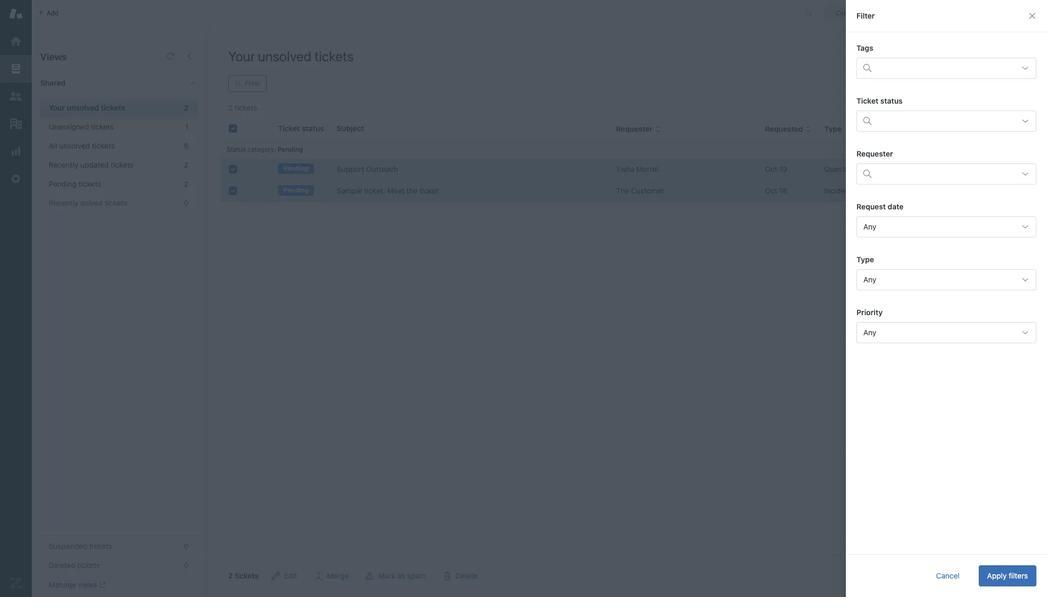 Task type: locate. For each thing, give the bounding box(es) containing it.
request
[[857, 202, 886, 211]]

sample ticket: meet the ticket link
[[337, 186, 439, 196]]

unsolved up filter button
[[258, 48, 311, 64]]

2 recently from the top
[[49, 199, 78, 208]]

2 vertical spatial any
[[863, 328, 876, 337]]

requested button
[[765, 124, 812, 134]]

1 row from the top
[[220, 159, 1039, 180]]

mark as spam
[[378, 572, 426, 581]]

manage views link
[[49, 581, 105, 590]]

row down tisha on the right of the page
[[220, 180, 1039, 202]]

views
[[40, 51, 67, 62]]

1 vertical spatial oct
[[765, 186, 777, 195]]

oct
[[765, 165, 777, 174], [765, 186, 777, 195]]

oct left 19
[[765, 165, 777, 174]]

0 horizontal spatial cancel
[[936, 572, 960, 581]]

meet
[[387, 186, 405, 195]]

1 vertical spatial any field
[[857, 269, 1036, 291]]

ticket status element
[[857, 111, 1036, 132]]

0 vertical spatial your
[[228, 48, 255, 64]]

0 vertical spatial requester
[[616, 124, 653, 133]]

0 vertical spatial type
[[824, 124, 842, 133]]

priority button
[[930, 124, 965, 134]]

1 any from the top
[[863, 222, 876, 231]]

views image
[[9, 62, 23, 76]]

your unsolved tickets
[[228, 48, 354, 64], [49, 103, 125, 112]]

edit button
[[263, 566, 306, 587]]

requester element
[[857, 164, 1036, 185]]

0 horizontal spatial priority
[[857, 308, 883, 317]]

request date
[[857, 202, 904, 211]]

your unsolved tickets up the unassigned tickets
[[49, 103, 125, 112]]

2
[[184, 103, 188, 112], [184, 160, 188, 169], [184, 179, 188, 188], [228, 572, 233, 581]]

sample ticket: meet the ticket
[[337, 186, 439, 195]]

now showing 2 tickets region
[[207, 113, 1047, 598]]

3 any field from the top
[[857, 322, 1036, 344]]

unsolved up the unassigned tickets
[[67, 103, 99, 112]]

pending
[[278, 146, 303, 154], [283, 165, 309, 173], [49, 179, 77, 188], [283, 186, 309, 194]]

1 vertical spatial type
[[857, 255, 874, 264]]

delete button
[[434, 566, 486, 587]]

1 horizontal spatial your
[[228, 48, 255, 64]]

0 vertical spatial any
[[863, 222, 876, 231]]

1 cancel from the left
[[936, 572, 960, 581]]

Any field
[[857, 217, 1036, 238], [857, 269, 1036, 291], [857, 322, 1036, 344]]

oct left 18
[[765, 186, 777, 195]]

your unsolved tickets up filter button
[[228, 48, 354, 64]]

unsolved for 2
[[67, 103, 99, 112]]

status
[[227, 146, 246, 154]]

tags element
[[857, 58, 1036, 79]]

manage views
[[49, 581, 97, 590]]

2 vertical spatial 0
[[184, 561, 188, 570]]

recently down pending tickets
[[49, 199, 78, 208]]

requested
[[765, 124, 803, 133]]

1 0 from the top
[[184, 199, 188, 208]]

1 vertical spatial unsolved
[[67, 103, 99, 112]]

organizations image
[[9, 117, 23, 131]]

1 horizontal spatial type
[[857, 255, 874, 264]]

1 vertical spatial your
[[49, 103, 65, 112]]

main element
[[0, 0, 32, 598]]

your up unassigned on the left top of page
[[49, 103, 65, 112]]

any field for type
[[857, 269, 1036, 291]]

collapse views pane image
[[185, 52, 194, 60]]

ticket:
[[364, 186, 385, 195]]

shared heading
[[32, 67, 206, 99]]

category:
[[248, 146, 276, 154]]

row containing support outreach
[[220, 159, 1039, 180]]

0 vertical spatial priority
[[930, 124, 956, 133]]

priority
[[930, 124, 956, 133], [857, 308, 883, 317]]

support outreach link
[[337, 164, 398, 175]]

0 vertical spatial your unsolved tickets
[[228, 48, 354, 64]]

0 horizontal spatial requester
[[616, 124, 653, 133]]

2 for recently updated tickets
[[184, 160, 188, 169]]

1 horizontal spatial requester
[[857, 149, 893, 158]]

2 cancel button from the left
[[985, 566, 1026, 587]]

any
[[863, 222, 876, 231], [863, 275, 876, 284], [863, 328, 876, 337]]

date
[[888, 202, 904, 211]]

1 vertical spatial filter
[[245, 79, 260, 87]]

oct for oct 18
[[765, 186, 777, 195]]

0 horizontal spatial type
[[824, 124, 842, 133]]

1 horizontal spatial cancel button
[[985, 566, 1026, 587]]

0
[[184, 199, 188, 208], [184, 542, 188, 551], [184, 561, 188, 570]]

cancel button
[[928, 566, 968, 587], [985, 566, 1026, 587]]

1 vertical spatial any
[[863, 275, 876, 284]]

2 cancel from the left
[[994, 572, 1017, 581]]

0 for deleted tickets
[[184, 561, 188, 570]]

shared
[[40, 78, 66, 87]]

low
[[930, 165, 944, 174]]

0 horizontal spatial cancel button
[[928, 566, 968, 587]]

2 any field from the top
[[857, 269, 1036, 291]]

filter inside dialog
[[857, 11, 875, 20]]

subject
[[337, 124, 364, 133]]

your
[[228, 48, 255, 64], [49, 103, 65, 112]]

filter button
[[228, 75, 267, 92]]

2 any from the top
[[863, 275, 876, 284]]

tickets
[[314, 48, 354, 64], [101, 103, 125, 112], [91, 122, 114, 131], [92, 141, 115, 150], [111, 160, 133, 169], [79, 179, 101, 188], [105, 199, 127, 208], [89, 542, 112, 551], [77, 561, 100, 570], [235, 572, 259, 581]]

refresh views pane image
[[166, 52, 175, 60]]

unsolved
[[258, 48, 311, 64], [67, 103, 99, 112], [59, 141, 90, 150]]

the customer
[[616, 186, 664, 195]]

type inside button
[[824, 124, 842, 133]]

0 vertical spatial recently
[[49, 160, 78, 169]]

recently for recently updated tickets
[[49, 160, 78, 169]]

1 vertical spatial recently
[[49, 199, 78, 208]]

2 vertical spatial unsolved
[[59, 141, 90, 150]]

2 tickets
[[228, 572, 259, 581]]

1 oct from the top
[[765, 165, 777, 174]]

tisha
[[616, 165, 634, 174]]

0 vertical spatial filter
[[857, 11, 875, 20]]

3 0 from the top
[[184, 561, 188, 570]]

unsolved down unassigned on the left top of page
[[59, 141, 90, 150]]

oct 18
[[765, 186, 787, 195]]

support outreach
[[337, 165, 398, 174]]

1 vertical spatial 0
[[184, 542, 188, 551]]

recently down all
[[49, 160, 78, 169]]

suspended
[[49, 542, 87, 551]]

1 vertical spatial requester
[[857, 149, 893, 158]]

2 oct from the top
[[765, 186, 777, 195]]

19
[[779, 165, 787, 174]]

1 horizontal spatial cancel
[[994, 572, 1017, 581]]

filter inside button
[[245, 79, 260, 87]]

0 vertical spatial oct
[[765, 165, 777, 174]]

mark
[[378, 572, 395, 581]]

row
[[220, 159, 1039, 180], [220, 180, 1039, 202]]

your up filter button
[[228, 48, 255, 64]]

merge button
[[306, 566, 357, 587]]

1 recently from the top
[[49, 160, 78, 169]]

2 row from the top
[[220, 180, 1039, 202]]

all
[[49, 141, 57, 150]]

1 horizontal spatial priority
[[930, 124, 956, 133]]

solved
[[80, 199, 103, 208]]

oct for oct 19
[[765, 165, 777, 174]]

shared button
[[32, 67, 178, 99]]

apply
[[987, 572, 1007, 581]]

2 vertical spatial any field
[[857, 322, 1036, 344]]

1 any field from the top
[[857, 217, 1036, 238]]

unsolved for 5
[[59, 141, 90, 150]]

cancel
[[936, 572, 960, 581], [994, 572, 1017, 581]]

requester
[[616, 124, 653, 133], [857, 149, 893, 158]]

any for request date
[[863, 222, 876, 231]]

deleted
[[49, 561, 75, 570]]

apply filters
[[987, 572, 1028, 581]]

spam
[[407, 572, 426, 581]]

requester inside filter dialog
[[857, 149, 893, 158]]

recently updated tickets
[[49, 160, 133, 169]]

views
[[78, 581, 97, 590]]

0 vertical spatial any field
[[857, 217, 1036, 238]]

0 vertical spatial 0
[[184, 199, 188, 208]]

type inside filter dialog
[[857, 255, 874, 264]]

0 horizontal spatial your unsolved tickets
[[49, 103, 125, 112]]

type
[[824, 124, 842, 133], [857, 255, 874, 264]]

1 horizontal spatial filter
[[857, 11, 875, 20]]

3 any from the top
[[863, 328, 876, 337]]

the
[[616, 186, 629, 195]]

2 0 from the top
[[184, 542, 188, 551]]

1 vertical spatial priority
[[857, 308, 883, 317]]

row up the
[[220, 159, 1039, 180]]

filter
[[857, 11, 875, 20], [245, 79, 260, 87]]

(opens in a new tab) image
[[97, 582, 105, 589]]

any field for request date
[[857, 217, 1036, 238]]

filters
[[1009, 572, 1028, 581]]

conversations
[[836, 9, 878, 17]]

0 horizontal spatial filter
[[245, 79, 260, 87]]

recently
[[49, 160, 78, 169], [49, 199, 78, 208]]



Task type: describe. For each thing, give the bounding box(es) containing it.
unassigned
[[49, 122, 89, 131]]

oct 19
[[765, 165, 787, 174]]

as
[[397, 572, 405, 581]]

merge
[[327, 572, 349, 581]]

18
[[779, 186, 787, 195]]

tickets inside now showing 2 tickets region
[[235, 572, 259, 581]]

status category: pending
[[227, 146, 303, 154]]

deleted tickets
[[49, 561, 100, 570]]

zendesk support image
[[9, 7, 23, 21]]

0 vertical spatial unsolved
[[258, 48, 311, 64]]

unassigned tickets
[[49, 122, 114, 131]]

priority inside filter dialog
[[857, 308, 883, 317]]

ticket
[[420, 186, 439, 195]]

1 cancel button from the left
[[928, 566, 968, 587]]

2 for your unsolved tickets
[[184, 103, 188, 112]]

1
[[185, 122, 188, 131]]

conversations button
[[824, 4, 903, 21]]

recently solved tickets
[[49, 199, 127, 208]]

updated
[[80, 160, 109, 169]]

admin image
[[9, 172, 23, 186]]

customers image
[[9, 89, 23, 103]]

tags
[[857, 43, 873, 52]]

filter dialog
[[846, 0, 1047, 598]]

requester button
[[616, 124, 661, 134]]

mark as spam button
[[357, 566, 434, 587]]

any for priority
[[863, 328, 876, 337]]

morrel
[[636, 165, 658, 174]]

any for type
[[863, 275, 876, 284]]

5
[[184, 141, 188, 150]]

requester inside requester button
[[616, 124, 653, 133]]

1 horizontal spatial your unsolved tickets
[[228, 48, 354, 64]]

1 vertical spatial your unsolved tickets
[[49, 103, 125, 112]]

recently for recently solved tickets
[[49, 199, 78, 208]]

type button
[[824, 124, 850, 134]]

ticket status
[[857, 96, 903, 105]]

cancel inside filter dialog
[[936, 572, 960, 581]]

sample
[[337, 186, 362, 195]]

row containing sample ticket: meet the ticket
[[220, 180, 1039, 202]]

incident
[[824, 186, 852, 195]]

support
[[337, 165, 364, 174]]

any field for priority
[[857, 322, 1036, 344]]

pending tickets
[[49, 179, 101, 188]]

outreach
[[366, 165, 398, 174]]

priority inside priority button
[[930, 124, 956, 133]]

suspended tickets
[[49, 542, 112, 551]]

the
[[407, 186, 418, 195]]

delete
[[456, 572, 478, 581]]

2 inside region
[[228, 572, 233, 581]]

zendesk image
[[9, 577, 23, 591]]

manage
[[49, 581, 76, 590]]

reporting image
[[9, 145, 23, 158]]

all unsolved tickets
[[49, 141, 115, 150]]

customer
[[631, 186, 664, 195]]

0 horizontal spatial your
[[49, 103, 65, 112]]

question
[[824, 165, 855, 174]]

0 for suspended tickets
[[184, 542, 188, 551]]

apply filters button
[[979, 566, 1036, 587]]

2 for pending tickets
[[184, 179, 188, 188]]

cancel inside now showing 2 tickets region
[[994, 572, 1017, 581]]

edit
[[284, 572, 297, 581]]

tisha morrel
[[616, 165, 658, 174]]

close drawer image
[[1028, 12, 1036, 20]]

0 for recently solved tickets
[[184, 199, 188, 208]]

ticket
[[857, 96, 878, 105]]

get started image
[[9, 34, 23, 48]]

status
[[880, 96, 903, 105]]



Task type: vqa. For each thing, say whether or not it's contained in the screenshot.
it
no



